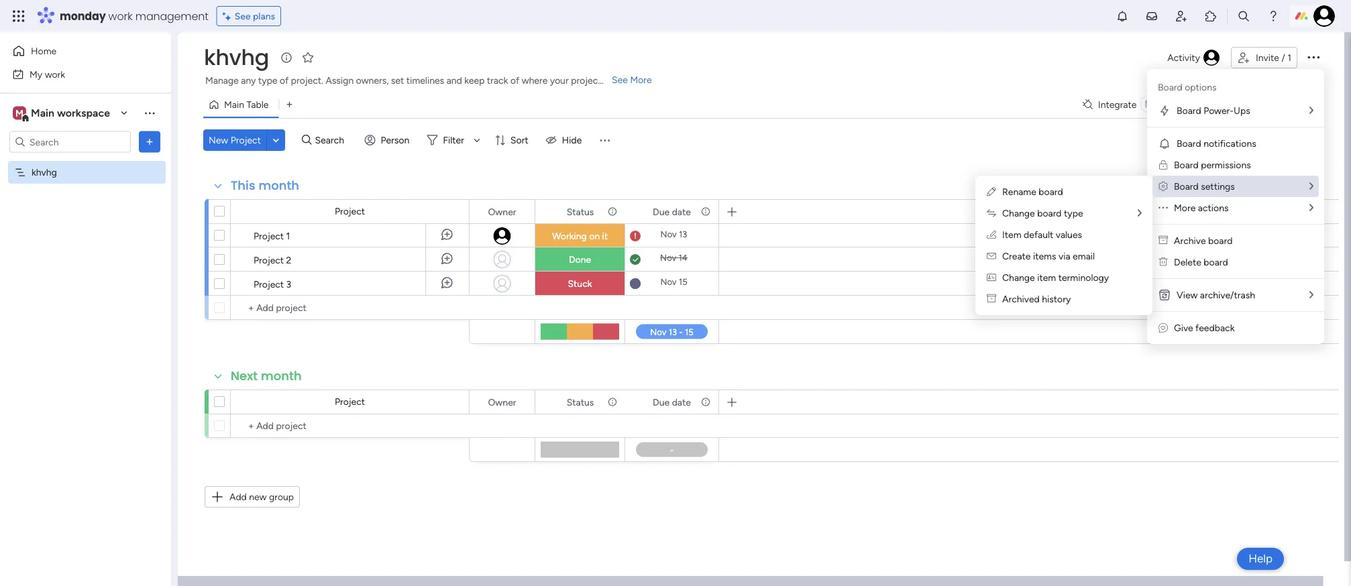 Task type: locate. For each thing, give the bounding box(es) containing it.
project 3
[[254, 278, 291, 290]]

1 horizontal spatial of
[[510, 75, 519, 86]]

add to favorites image
[[301, 51, 315, 64]]

create items via email
[[1002, 251, 1095, 262]]

keep
[[464, 75, 485, 86]]

2 status field from the top
[[563, 395, 597, 410]]

list arrow image for change board type
[[1138, 208, 1142, 218]]

0 vertical spatial options image
[[1306, 49, 1322, 65]]

more right more dots image
[[1174, 202, 1196, 214]]

search everything image
[[1237, 9, 1251, 23]]

1 vertical spatial khvhg
[[32, 167, 57, 178]]

dapulse archived image for archive board
[[1159, 235, 1168, 247]]

workspace selection element
[[13, 105, 112, 122]]

1 due date from the top
[[653, 206, 691, 217]]

board permissions
[[1174, 159, 1251, 171]]

khvhg down search in workspace field
[[32, 167, 57, 178]]

project.
[[291, 75, 323, 86]]

1 vertical spatial dapulse archived image
[[987, 294, 996, 305]]

due date
[[653, 206, 691, 217], [653, 397, 691, 408]]

1 horizontal spatial khvhg
[[204, 43, 269, 72]]

list arrow image
[[1310, 106, 1314, 115], [1310, 203, 1314, 213]]

change for change board type
[[1002, 208, 1035, 219]]

of down show board description image
[[280, 75, 289, 86]]

1 list arrow image from the top
[[1310, 106, 1314, 115]]

menu
[[1147, 69, 1324, 344]]

next month
[[231, 368, 302, 385]]

Search field
[[312, 131, 352, 150]]

work for monday
[[108, 8, 133, 23]]

column information image
[[607, 206, 618, 217], [700, 206, 711, 217], [607, 397, 618, 408]]

Owner field
[[485, 204, 520, 219], [485, 395, 520, 410]]

1 vertical spatial 1
[[286, 230, 290, 242]]

0 vertical spatial more
[[630, 74, 652, 86]]

v2 email column image
[[987, 251, 996, 262]]

3 nov from the top
[[660, 277, 677, 287]]

change board type
[[1002, 208, 1083, 219]]

collapse board header image
[[1310, 99, 1321, 110]]

1 vertical spatial due date field
[[650, 395, 694, 410]]

v2 change image
[[987, 208, 996, 219]]

Search in workspace field
[[28, 134, 112, 150]]

month right 'this'
[[259, 177, 299, 194]]

type
[[258, 75, 277, 86], [1064, 208, 1083, 219]]

1 horizontal spatial main
[[224, 99, 244, 110]]

change down rename at the right top
[[1002, 208, 1035, 219]]

Due date field
[[650, 204, 694, 219], [650, 395, 694, 410]]

0 vertical spatial work
[[108, 8, 133, 23]]

0 vertical spatial date
[[672, 206, 691, 217]]

see
[[235, 10, 251, 22], [612, 74, 628, 86]]

m
[[15, 107, 23, 119]]

see plans
[[235, 10, 275, 22]]

0 vertical spatial list arrow image
[[1310, 181, 1314, 191]]

+ Add project text field
[[238, 300, 463, 316]]

1 horizontal spatial see
[[612, 74, 628, 86]]

option
[[0, 160, 171, 163]]

manage
[[205, 75, 239, 86]]

month
[[259, 177, 299, 194], [261, 368, 302, 385]]

+ Add project text field
[[238, 418, 463, 434]]

see more link
[[611, 73, 653, 87]]

1 change from the top
[[1002, 208, 1035, 219]]

2 list arrow image from the top
[[1310, 203, 1314, 213]]

delete
[[1174, 257, 1202, 268]]

2 vertical spatial list arrow image
[[1310, 290, 1314, 300]]

see inside button
[[235, 10, 251, 22]]

This month field
[[227, 177, 303, 195]]

where
[[522, 75, 548, 86]]

khvhg field
[[201, 43, 272, 72]]

new
[[209, 135, 228, 146]]

0 vertical spatial see
[[235, 10, 251, 22]]

0 horizontal spatial main
[[31, 107, 54, 119]]

board down archive board
[[1204, 257, 1228, 268]]

1 vertical spatial owner
[[488, 397, 516, 408]]

owner
[[488, 206, 516, 217], [488, 397, 516, 408]]

2 owner from the top
[[488, 397, 516, 408]]

0 vertical spatial due date
[[653, 206, 691, 217]]

main for main workspace
[[31, 107, 54, 119]]

main inside button
[[224, 99, 244, 110]]

workspace
[[57, 107, 110, 119]]

notifications
[[1204, 138, 1256, 149]]

1 horizontal spatial work
[[108, 8, 133, 23]]

board down board options
[[1177, 105, 1201, 116]]

0 vertical spatial due date field
[[650, 204, 694, 219]]

integrate
[[1098, 99, 1137, 110]]

0 vertical spatial change
[[1002, 208, 1035, 219]]

options image
[[1306, 49, 1322, 65], [143, 135, 156, 149]]

options image right /
[[1306, 49, 1322, 65]]

board right board notifications icon
[[1177, 138, 1201, 149]]

work right the my at top left
[[45, 68, 65, 80]]

1 vertical spatial list arrow image
[[1138, 208, 1142, 218]]

2 date from the top
[[672, 397, 691, 408]]

group
[[269, 491, 294, 503]]

1 vertical spatial due date
[[653, 397, 691, 408]]

type for board
[[1064, 208, 1083, 219]]

0 horizontal spatial see
[[235, 10, 251, 22]]

archive/trash
[[1200, 289, 1255, 301]]

gary orlando image
[[1314, 5, 1335, 27]]

options
[[1185, 82, 1217, 93]]

month inside "field"
[[259, 177, 299, 194]]

1 vertical spatial date
[[672, 397, 691, 408]]

nov left the 13
[[661, 229, 677, 240]]

1 vertical spatial status
[[567, 397, 594, 408]]

2 vertical spatial nov
[[660, 277, 677, 287]]

due date field up nov 13 on the top of page
[[650, 204, 694, 219]]

nov left 15 at right top
[[660, 277, 677, 287]]

board up 'change board type'
[[1039, 186, 1063, 198]]

help button
[[1237, 548, 1284, 570]]

actions
[[1198, 202, 1229, 214]]

sort button
[[489, 129, 536, 151]]

type right any
[[258, 75, 277, 86]]

column information image for second due date field from the bottom
[[700, 206, 711, 217]]

board up delete board
[[1208, 235, 1233, 247]]

home
[[31, 45, 56, 57]]

1 vertical spatial owner field
[[485, 395, 520, 410]]

0 vertical spatial type
[[258, 75, 277, 86]]

v2 done deadline image
[[630, 253, 641, 266]]

1 right /
[[1288, 52, 1292, 63]]

board right v2 permission outline image
[[1174, 159, 1199, 171]]

1 vertical spatial change
[[1002, 272, 1035, 283]]

board
[[1158, 82, 1183, 93], [1177, 105, 1201, 116], [1177, 138, 1201, 149], [1174, 159, 1199, 171], [1174, 181, 1199, 192]]

column information image for 1st status field from the top of the page
[[607, 206, 618, 217]]

0 vertical spatial dapulse archived image
[[1159, 235, 1168, 247]]

date left column information image
[[672, 397, 691, 408]]

0 vertical spatial nov
[[661, 229, 677, 240]]

board for board options
[[1158, 82, 1183, 93]]

new project button
[[203, 129, 266, 151]]

0 vertical spatial list arrow image
[[1310, 106, 1314, 115]]

board for delete
[[1204, 257, 1228, 268]]

0 vertical spatial 1
[[1288, 52, 1292, 63]]

board options
[[1158, 82, 1217, 93]]

list arrow image
[[1310, 181, 1314, 191], [1138, 208, 1142, 218], [1310, 290, 1314, 300]]

1 vertical spatial options image
[[143, 135, 156, 149]]

archived
[[1002, 294, 1040, 305]]

1 vertical spatial see
[[612, 74, 628, 86]]

more right project
[[630, 74, 652, 86]]

1 horizontal spatial type
[[1064, 208, 1083, 219]]

0 vertical spatial status field
[[563, 204, 597, 219]]

board up item default values
[[1037, 208, 1062, 219]]

dapulse archived image down v2 client name column image at the right top of the page
[[987, 294, 996, 305]]

month inside field
[[261, 368, 302, 385]]

0 horizontal spatial options image
[[143, 135, 156, 149]]

terminology
[[1058, 272, 1109, 283]]

due up nov 13 on the top of page
[[653, 206, 670, 217]]

1 status from the top
[[567, 206, 594, 217]]

archive board
[[1174, 235, 1233, 247]]

power-
[[1204, 105, 1234, 116]]

due date up nov 13 on the top of page
[[653, 206, 691, 217]]

month for this month
[[259, 177, 299, 194]]

list arrow image for board settings
[[1310, 181, 1314, 191]]

item default values
[[1002, 229, 1082, 241]]

board for board power-ups
[[1177, 105, 1201, 116]]

show board description image
[[278, 51, 294, 64]]

column information image
[[700, 397, 711, 408]]

2 change from the top
[[1002, 272, 1035, 283]]

filter button
[[422, 129, 485, 151]]

0 horizontal spatial 1
[[286, 230, 290, 242]]

/
[[1282, 52, 1285, 63]]

board for board settings
[[1174, 181, 1199, 192]]

angle down image
[[273, 135, 279, 145]]

1 horizontal spatial more
[[1174, 202, 1196, 214]]

type for any
[[258, 75, 277, 86]]

main for main table
[[224, 99, 244, 110]]

0 vertical spatial owner field
[[485, 204, 520, 219]]

1 up '2'
[[286, 230, 290, 242]]

2 due date field from the top
[[650, 395, 694, 410]]

nov 15
[[660, 277, 687, 287]]

timelines
[[406, 75, 444, 86]]

1 vertical spatial type
[[1064, 208, 1083, 219]]

0 vertical spatial due
[[653, 206, 670, 217]]

1 horizontal spatial 1
[[1288, 52, 1292, 63]]

invite
[[1256, 52, 1279, 63]]

due left column information image
[[653, 397, 670, 408]]

see for see more
[[612, 74, 628, 86]]

change down create
[[1002, 272, 1035, 283]]

15
[[679, 277, 687, 287]]

owner for 2nd owner field from the top
[[488, 397, 516, 408]]

more
[[630, 74, 652, 86], [1174, 202, 1196, 214]]

1 owner field from the top
[[485, 204, 520, 219]]

1 vertical spatial month
[[261, 368, 302, 385]]

project
[[231, 135, 261, 146], [335, 206, 365, 217], [254, 230, 284, 242], [254, 254, 284, 266], [254, 278, 284, 290], [335, 396, 365, 408]]

track
[[487, 75, 508, 86]]

v2 client name column image
[[987, 272, 996, 283]]

dapulse admin menu image
[[1159, 181, 1168, 192]]

see right project
[[612, 74, 628, 86]]

1 owner from the top
[[488, 206, 516, 217]]

monday work management
[[60, 8, 208, 23]]

1 vertical spatial work
[[45, 68, 65, 80]]

board up board power-ups image
[[1158, 82, 1183, 93]]

2 nov from the top
[[660, 253, 676, 263]]

main left table on the top of page
[[224, 99, 244, 110]]

Status field
[[563, 204, 597, 219], [563, 395, 597, 410]]

delete board
[[1174, 257, 1228, 268]]

1 vertical spatial due
[[653, 397, 670, 408]]

add new group
[[229, 491, 294, 503]]

0 horizontal spatial type
[[258, 75, 277, 86]]

dapulse archived image
[[1159, 235, 1168, 247], [987, 294, 996, 305]]

next
[[231, 368, 258, 385]]

date
[[672, 206, 691, 217], [672, 397, 691, 408]]

menu containing board options
[[1147, 69, 1324, 344]]

work inside button
[[45, 68, 65, 80]]

autopilot image
[[1221, 95, 1233, 113]]

1
[[1288, 52, 1292, 63], [286, 230, 290, 242]]

project 1
[[254, 230, 290, 242]]

view
[[1177, 289, 1198, 301]]

dapulse integrations image
[[1083, 100, 1093, 110]]

board
[[1039, 186, 1063, 198], [1037, 208, 1062, 219], [1208, 235, 1233, 247], [1204, 257, 1228, 268]]

due
[[653, 206, 670, 217], [653, 397, 670, 408]]

item
[[1037, 272, 1056, 283]]

1 horizontal spatial dapulse archived image
[[1159, 235, 1168, 247]]

main inside workspace selection element
[[31, 107, 54, 119]]

history
[[1042, 294, 1071, 305]]

my work
[[30, 68, 65, 80]]

view archive/trash
[[1177, 289, 1255, 301]]

inbox image
[[1145, 9, 1159, 23]]

2 status from the top
[[567, 397, 594, 408]]

1 vertical spatial list arrow image
[[1310, 203, 1314, 213]]

settings
[[1201, 181, 1235, 192]]

owners,
[[356, 75, 389, 86]]

date up the 13
[[672, 206, 691, 217]]

type up values
[[1064, 208, 1083, 219]]

permissions
[[1201, 159, 1251, 171]]

0 vertical spatial status
[[567, 206, 594, 217]]

14
[[679, 253, 688, 263]]

1 vertical spatial status field
[[563, 395, 597, 410]]

main workspace
[[31, 107, 110, 119]]

1 nov from the top
[[661, 229, 677, 240]]

view archive/trash image
[[1158, 288, 1171, 302]]

0 horizontal spatial dapulse archived image
[[987, 294, 996, 305]]

main right workspace image
[[31, 107, 54, 119]]

of right track
[[510, 75, 519, 86]]

dapulse archived image up v2 delete line icon
[[1159, 235, 1168, 247]]

1 due date field from the top
[[650, 204, 694, 219]]

see left plans
[[235, 10, 251, 22]]

work right monday
[[108, 8, 133, 23]]

board right dapulse admin menu icon
[[1174, 181, 1199, 192]]

board for change
[[1037, 208, 1062, 219]]

nov left 14 at the right of page
[[660, 253, 676, 263]]

workspace options image
[[143, 106, 156, 120]]

0 vertical spatial month
[[259, 177, 299, 194]]

create
[[1002, 251, 1031, 262]]

0 horizontal spatial work
[[45, 68, 65, 80]]

due date field left column information image
[[650, 395, 694, 410]]

board for board permissions
[[1174, 159, 1199, 171]]

via
[[1059, 251, 1071, 262]]

options image down the workspace options icon
[[143, 135, 156, 149]]

0 horizontal spatial of
[[280, 75, 289, 86]]

khvhg up any
[[204, 43, 269, 72]]

0 horizontal spatial khvhg
[[32, 167, 57, 178]]

list arrow image for view archive/trash
[[1310, 290, 1314, 300]]

select product image
[[12, 9, 25, 23]]

due date left column information image
[[653, 397, 691, 408]]

Next month field
[[227, 368, 305, 385]]

board for rename
[[1039, 186, 1063, 198]]

main
[[224, 99, 244, 110], [31, 107, 54, 119]]

month right next
[[261, 368, 302, 385]]

items
[[1033, 251, 1056, 262]]

project 2
[[254, 254, 291, 266]]

month for next month
[[261, 368, 302, 385]]

1 vertical spatial nov
[[660, 253, 676, 263]]

0 vertical spatial owner
[[488, 206, 516, 217]]



Task type: describe. For each thing, give the bounding box(es) containing it.
automate
[[1238, 99, 1280, 110]]

nov 14
[[660, 253, 688, 263]]

see for see plans
[[235, 10, 251, 22]]

change item terminology
[[1002, 272, 1109, 283]]

board for archive
[[1208, 235, 1233, 247]]

project inside new project button
[[231, 135, 261, 146]]

and
[[447, 75, 462, 86]]

v2 permission outline image
[[1159, 159, 1167, 171]]

email
[[1073, 251, 1095, 262]]

nov for nov 14
[[660, 253, 676, 263]]

ups
[[1234, 105, 1250, 116]]

your
[[550, 75, 569, 86]]

activity button
[[1162, 47, 1226, 68]]

help image
[[1267, 9, 1280, 23]]

0 horizontal spatial more
[[630, 74, 652, 86]]

person button
[[359, 129, 418, 151]]

more dots image
[[1159, 202, 1168, 214]]

monday
[[60, 8, 106, 23]]

status for second status field
[[567, 397, 594, 408]]

list arrow image for more actions
[[1310, 203, 1314, 213]]

hide
[[562, 135, 582, 146]]

nov for nov 15
[[660, 277, 677, 287]]

v2 item default values image
[[987, 229, 996, 241]]

hide button
[[541, 129, 590, 151]]

add new group button
[[205, 486, 300, 508]]

apps image
[[1204, 9, 1218, 23]]

main table button
[[203, 94, 279, 115]]

home button
[[8, 40, 144, 62]]

working on it
[[552, 230, 608, 242]]

2
[[286, 254, 291, 266]]

dapulse archived image for archived history
[[987, 294, 996, 305]]

invite / 1
[[1256, 52, 1292, 63]]

give
[[1174, 322, 1193, 334]]

see more
[[612, 74, 652, 86]]

nov 13
[[661, 229, 687, 240]]

owner for second owner field from the bottom of the page
[[488, 206, 516, 217]]

work for my
[[45, 68, 65, 80]]

1 horizontal spatial options image
[[1306, 49, 1322, 65]]

table
[[247, 99, 269, 110]]

1 inside "button"
[[1288, 52, 1292, 63]]

add
[[229, 491, 247, 503]]

working
[[552, 230, 587, 242]]

workspace image
[[13, 106, 26, 120]]

person
[[381, 135, 409, 146]]

my
[[30, 68, 42, 80]]

nov for nov 13
[[661, 229, 677, 240]]

change for change item terminology
[[1002, 272, 1035, 283]]

v2 overdue deadline image
[[630, 230, 641, 243]]

1 status field from the top
[[563, 204, 597, 219]]

any
[[241, 75, 256, 86]]

board notifications
[[1177, 138, 1256, 149]]

rename board
[[1002, 186, 1063, 198]]

1 due from the top
[[653, 206, 670, 217]]

new project
[[209, 135, 261, 146]]

assign
[[326, 75, 354, 86]]

board power-ups
[[1177, 105, 1250, 116]]

board for board notifications
[[1177, 138, 1201, 149]]

manage any type of project. assign owners, set timelines and keep track of where your project stands.
[[205, 75, 634, 86]]

1 vertical spatial more
[[1174, 202, 1196, 214]]

v2 search image
[[302, 133, 312, 148]]

v2 user feedback image
[[1159, 322, 1168, 334]]

khvhg list box
[[0, 158, 171, 365]]

board notifications image
[[1158, 137, 1171, 150]]

stuck
[[568, 278, 592, 289]]

1 of from the left
[[280, 75, 289, 86]]

board power-ups image
[[1158, 104, 1171, 117]]

notifications image
[[1116, 9, 1129, 23]]

archive
[[1174, 235, 1206, 247]]

main table
[[224, 99, 269, 110]]

this month
[[231, 177, 299, 194]]

2 due from the top
[[653, 397, 670, 408]]

rename
[[1002, 186, 1037, 198]]

0 vertical spatial khvhg
[[204, 43, 269, 72]]

1 date from the top
[[672, 206, 691, 217]]

management
[[135, 8, 208, 23]]

default
[[1024, 229, 1054, 241]]

my work button
[[8, 63, 144, 85]]

help
[[1249, 552, 1273, 566]]

see plans button
[[217, 6, 281, 26]]

2 due date from the top
[[653, 397, 691, 408]]

menu image
[[598, 134, 611, 147]]

3
[[286, 278, 291, 290]]

status for 1st status field from the top of the page
[[567, 206, 594, 217]]

feedback
[[1196, 322, 1235, 334]]

dapulse edit image
[[987, 186, 996, 198]]

project
[[571, 75, 602, 86]]

new
[[249, 491, 267, 503]]

v2 delete line image
[[1159, 257, 1168, 268]]

khvhg inside list box
[[32, 167, 57, 178]]

filter
[[443, 135, 464, 146]]

invite / 1 button
[[1231, 47, 1298, 68]]

set
[[391, 75, 404, 86]]

arrow down image
[[469, 132, 485, 148]]

2 owner field from the top
[[485, 395, 520, 410]]

it
[[602, 230, 608, 242]]

give feedback
[[1174, 322, 1235, 334]]

list arrow image for board power-ups
[[1310, 106, 1314, 115]]

13
[[679, 229, 687, 240]]

sort
[[511, 135, 528, 146]]

stands.
[[604, 75, 634, 86]]

archived history
[[1002, 294, 1071, 305]]

activity
[[1168, 52, 1200, 63]]

2 of from the left
[[510, 75, 519, 86]]

done
[[569, 254, 591, 265]]

column information image for second status field
[[607, 397, 618, 408]]

item
[[1002, 229, 1022, 241]]

invite members image
[[1175, 9, 1188, 23]]

add view image
[[287, 100, 292, 110]]



Task type: vqa. For each thing, say whether or not it's contained in the screenshot.
filters within BUTTON
no



